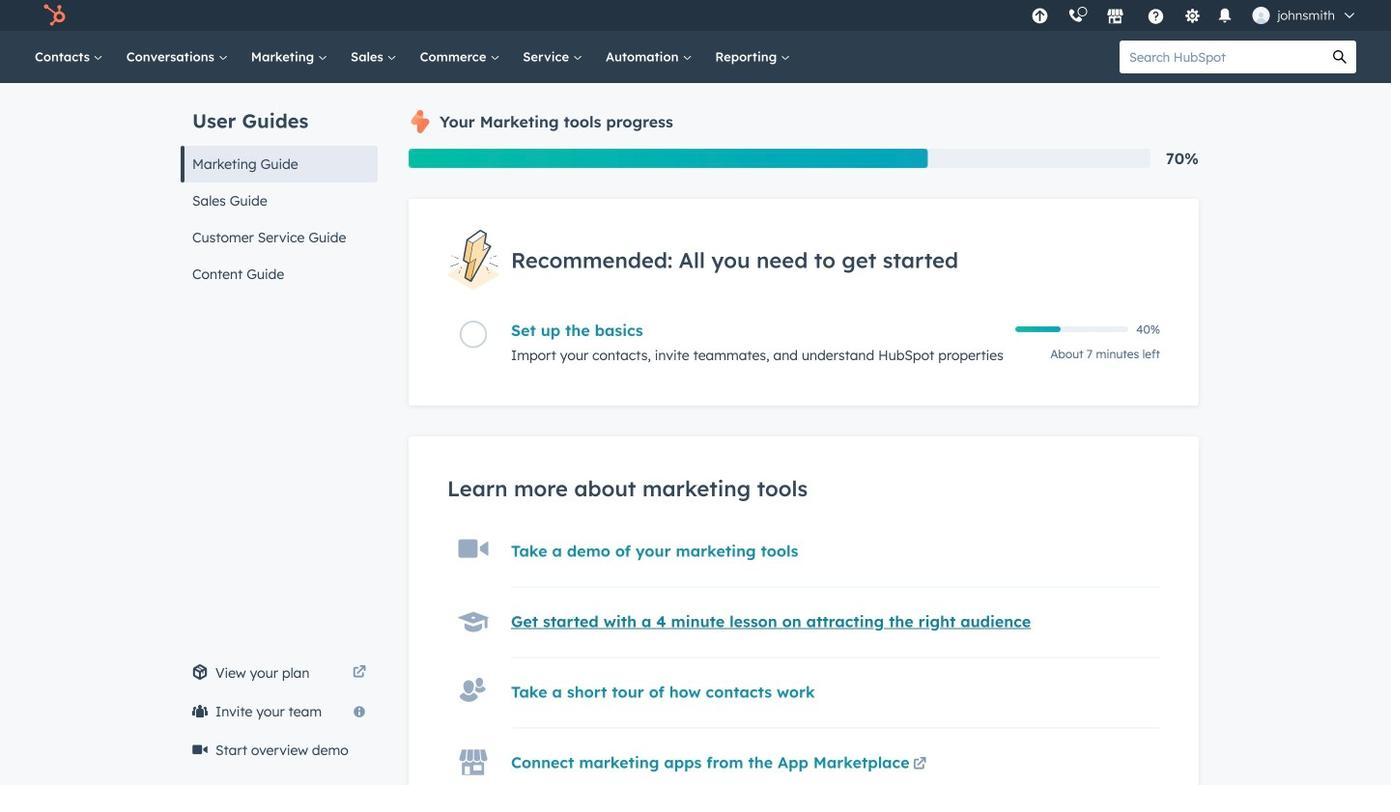 Task type: locate. For each thing, give the bounding box(es) containing it.
link opens in a new window image
[[914, 754, 927, 777]]

[object object] complete progress bar
[[1016, 327, 1061, 333]]

link opens in a new window image
[[353, 662, 366, 685], [353, 667, 366, 680], [914, 759, 927, 773]]

user guides element
[[181, 83, 378, 293]]

progress bar
[[409, 149, 928, 168]]

menu
[[1022, 0, 1369, 31]]

john smith image
[[1253, 7, 1270, 24]]



Task type: describe. For each thing, give the bounding box(es) containing it.
marketplaces image
[[1107, 9, 1124, 26]]

Search HubSpot search field
[[1120, 41, 1324, 73]]



